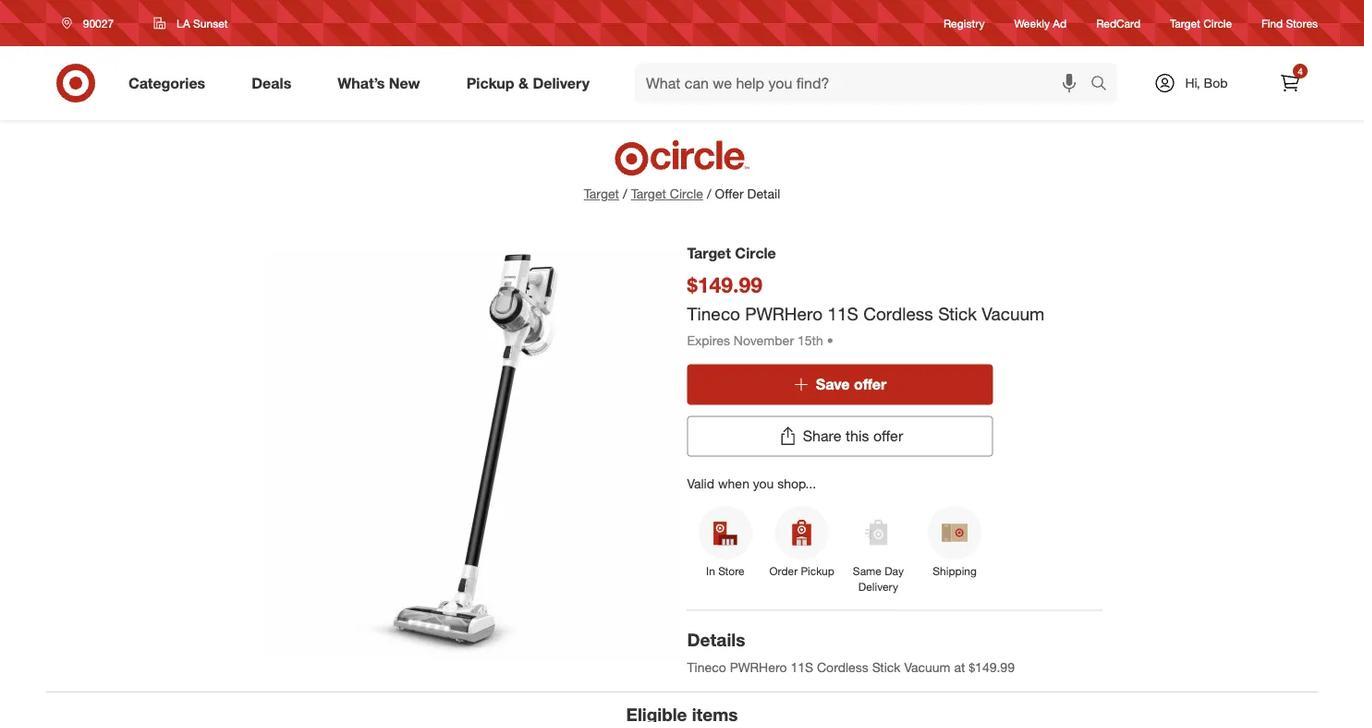 Task type: locate. For each thing, give the bounding box(es) containing it.
find stores link
[[1262, 15, 1318, 31]]

order pickup
[[769, 565, 834, 579]]

$149.99 right 'at'
[[969, 660, 1015, 676]]

la sunset button
[[142, 6, 247, 40]]

0 vertical spatial 11s
[[828, 303, 859, 324]]

target / target circle / offer detail
[[584, 186, 780, 202]]

1 vertical spatial pwrhero
[[730, 660, 787, 676]]

11s for $149.99
[[828, 303, 859, 324]]

cordless inside $149.99 tineco pwrhero 11s cordless stick vacuum expires november 15th •
[[863, 303, 933, 324]]

1 horizontal spatial /
[[707, 186, 711, 202]]

11s inside the details tineco pwrhero 11s cordless stick vacuum at $149.99
[[791, 660, 813, 676]]

tineco for details
[[687, 660, 726, 676]]

hi,
[[1185, 75, 1200, 91]]

1 vertical spatial cordless
[[817, 660, 869, 676]]

vacuum inside the details tineco pwrhero 11s cordless stick vacuum at $149.99
[[904, 660, 951, 676]]

1 horizontal spatial 11s
[[828, 303, 859, 324]]

1 vertical spatial pickup
[[801, 565, 834, 579]]

1 vertical spatial target circle link
[[631, 185, 703, 203]]

vacuum
[[982, 303, 1045, 324], [904, 660, 951, 676]]

0 horizontal spatial 11s
[[791, 660, 813, 676]]

target
[[1170, 16, 1200, 30], [584, 186, 619, 202], [631, 186, 666, 202], [687, 244, 731, 262]]

target circle
[[1170, 16, 1232, 30], [687, 244, 776, 262]]

0 horizontal spatial pickup
[[466, 74, 514, 92]]

offer
[[854, 376, 887, 394], [873, 428, 903, 446]]

search
[[1082, 76, 1127, 94]]

la sunset
[[176, 16, 228, 30]]

$149.99 inside the details tineco pwrhero 11s cordless stick vacuum at $149.99
[[969, 660, 1015, 676]]

pwrhero for $149.99
[[745, 303, 823, 324]]

0 vertical spatial delivery
[[533, 74, 590, 92]]

store
[[718, 565, 745, 579]]

1 horizontal spatial delivery
[[858, 581, 898, 594]]

0 horizontal spatial target circle
[[687, 244, 776, 262]]

2 vertical spatial circle
[[735, 244, 776, 262]]

delivery for day
[[858, 581, 898, 594]]

find
[[1262, 16, 1283, 30]]

target circle link up hi, bob
[[1170, 15, 1232, 31]]

pwrhero down details
[[730, 660, 787, 676]]

pwrhero
[[745, 303, 823, 324], [730, 660, 787, 676]]

target right target link
[[631, 186, 666, 202]]

delivery right &
[[533, 74, 590, 92]]

1 tineco from the top
[[687, 303, 740, 324]]

pickup left &
[[466, 74, 514, 92]]

0 vertical spatial pickup
[[466, 74, 514, 92]]

categories link
[[113, 63, 228, 104]]

0 vertical spatial tineco
[[687, 303, 740, 324]]

pickup right order
[[801, 565, 834, 579]]

1 vertical spatial target circle
[[687, 244, 776, 262]]

stick inside the details tineco pwrhero 11s cordless stick vacuum at $149.99
[[872, 660, 901, 676]]

target left target circle button
[[584, 186, 619, 202]]

stick inside $149.99 tineco pwrhero 11s cordless stick vacuum expires november 15th •
[[938, 303, 977, 324]]

delivery
[[533, 74, 590, 92], [858, 581, 898, 594]]

1 horizontal spatial target circle
[[1170, 16, 1232, 30]]

circle down "target circle logo"
[[670, 186, 703, 202]]

0 horizontal spatial vacuum
[[904, 660, 951, 676]]

0 horizontal spatial stick
[[872, 660, 901, 676]]

target circle up hi, bob
[[1170, 16, 1232, 30]]

1 horizontal spatial $149.99
[[969, 660, 1015, 676]]

cordless
[[863, 303, 933, 324], [817, 660, 869, 676]]

pwrhero inside the details tineco pwrhero 11s cordless stick vacuum at $149.99
[[730, 660, 787, 676]]

tineco
[[687, 303, 740, 324], [687, 660, 726, 676]]

circle down detail
[[735, 244, 776, 262]]

cordless inside the details tineco pwrhero 11s cordless stick vacuum at $149.99
[[817, 660, 869, 676]]

circle
[[1204, 16, 1232, 30], [670, 186, 703, 202], [735, 244, 776, 262]]

0 vertical spatial target circle
[[1170, 16, 1232, 30]]

what's new link
[[322, 63, 443, 104]]

1 vertical spatial 11s
[[791, 660, 813, 676]]

circle left find
[[1204, 16, 1232, 30]]

target circle link down "target circle logo"
[[631, 185, 703, 203]]

target circle down offer
[[687, 244, 776, 262]]

/ right target link
[[623, 186, 627, 202]]

new
[[389, 74, 420, 92]]

/
[[623, 186, 627, 202], [707, 186, 711, 202]]

tineco inside the details tineco pwrhero 11s cordless stick vacuum at $149.99
[[687, 660, 726, 676]]

0 horizontal spatial delivery
[[533, 74, 590, 92]]

$149.99 inside $149.99 tineco pwrhero 11s cordless stick vacuum expires november 15th •
[[687, 272, 763, 298]]

1 horizontal spatial pickup
[[801, 565, 834, 579]]

/ left offer
[[707, 186, 711, 202]]

1 vertical spatial vacuum
[[904, 660, 951, 676]]

tineco inside $149.99 tineco pwrhero 11s cordless stick vacuum expires november 15th •
[[687, 303, 740, 324]]

2 tineco from the top
[[687, 660, 726, 676]]

11s for details
[[791, 660, 813, 676]]

ad
[[1053, 16, 1067, 30]]

offer right save
[[854, 376, 887, 394]]

delivery inside same day delivery
[[858, 581, 898, 594]]

1 / from the left
[[623, 186, 627, 202]]

What can we help you find? suggestions appear below search field
[[635, 63, 1095, 104]]

0 vertical spatial pwrhero
[[745, 303, 823, 324]]

1 horizontal spatial target circle link
[[1170, 15, 1232, 31]]

$149.99 up expires
[[687, 272, 763, 298]]

tineco down details
[[687, 660, 726, 676]]

1 vertical spatial stick
[[872, 660, 901, 676]]

1 vertical spatial circle
[[670, 186, 703, 202]]

0 vertical spatial stick
[[938, 303, 977, 324]]

sunset
[[193, 16, 228, 30]]

target up 'hi,'
[[1170, 16, 1200, 30]]

pickup
[[466, 74, 514, 92], [801, 565, 834, 579]]

1 horizontal spatial stick
[[938, 303, 977, 324]]

0 vertical spatial offer
[[854, 376, 887, 394]]

registry link
[[944, 15, 985, 31]]

11s inside $149.99 tineco pwrhero 11s cordless stick vacuum expires november 15th •
[[828, 303, 859, 324]]

11s
[[828, 303, 859, 324], [791, 660, 813, 676]]

weekly ad
[[1014, 16, 1067, 30]]

1 horizontal spatial vacuum
[[982, 303, 1045, 324]]

vacuum inside $149.99 tineco pwrhero 11s cordless stick vacuum expires november 15th •
[[982, 303, 1045, 324]]

1 vertical spatial delivery
[[858, 581, 898, 594]]

tineco up expires
[[687, 303, 740, 324]]

1 vertical spatial $149.99
[[969, 660, 1015, 676]]

1 vertical spatial tineco
[[687, 660, 726, 676]]

share
[[803, 428, 842, 446]]

0 vertical spatial target circle link
[[1170, 15, 1232, 31]]

offer right this
[[873, 428, 903, 446]]

in
[[706, 565, 715, 579]]

0 vertical spatial circle
[[1204, 16, 1232, 30]]

0 horizontal spatial /
[[623, 186, 627, 202]]

what's
[[338, 74, 385, 92]]

0 vertical spatial cordless
[[863, 303, 933, 324]]

bob
[[1204, 75, 1228, 91]]

delivery for &
[[533, 74, 590, 92]]

details tineco pwrhero 11s cordless stick vacuum at $149.99
[[687, 630, 1015, 676]]

pwrhero up november
[[745, 303, 823, 324]]

delivery down same
[[858, 581, 898, 594]]

vacuum for details
[[904, 660, 951, 676]]

target circle link
[[1170, 15, 1232, 31], [631, 185, 703, 203]]

stick
[[938, 303, 977, 324], [872, 660, 901, 676]]

4
[[1298, 65, 1303, 77]]

0 horizontal spatial $149.99
[[687, 272, 763, 298]]

$149.99
[[687, 272, 763, 298], [969, 660, 1015, 676]]

save
[[816, 376, 850, 394]]

search button
[[1082, 63, 1127, 107]]

target down offer
[[687, 244, 731, 262]]

pwrhero inside $149.99 tineco pwrhero 11s cordless stick vacuum expires november 15th •
[[745, 303, 823, 324]]

0 vertical spatial $149.99
[[687, 272, 763, 298]]

0 vertical spatial vacuum
[[982, 303, 1045, 324]]

target circle logo image
[[612, 139, 752, 177]]



Task type: describe. For each thing, give the bounding box(es) containing it.
$149.99 tineco pwrhero 11s cordless stick vacuum expires november 15th •
[[687, 272, 1045, 349]]

details
[[687, 630, 745, 651]]

you
[[753, 476, 774, 492]]

&
[[518, 74, 529, 92]]

target circle button
[[631, 185, 703, 203]]

•
[[827, 332, 833, 349]]

share this offer button
[[687, 416, 993, 457]]

registry
[[944, 16, 985, 30]]

vacuum for $149.99
[[982, 303, 1045, 324]]

weekly ad link
[[1014, 15, 1067, 31]]

redcard
[[1096, 16, 1141, 30]]

pickup & delivery link
[[451, 63, 613, 104]]

same day delivery
[[853, 565, 904, 594]]

what's new
[[338, 74, 420, 92]]

find stores
[[1262, 16, 1318, 30]]

hi, bob
[[1185, 75, 1228, 91]]

1 horizontal spatial circle
[[735, 244, 776, 262]]

save offer button
[[687, 365, 993, 405]]

deals link
[[236, 63, 314, 104]]

at
[[954, 660, 965, 676]]

4 link
[[1270, 63, 1311, 104]]

cordless for $149.99
[[863, 303, 933, 324]]

15th
[[798, 332, 823, 349]]

when
[[718, 476, 749, 492]]

0 horizontal spatial circle
[[670, 186, 703, 202]]

shop...
[[777, 476, 816, 492]]

tineco for $149.99
[[687, 303, 740, 324]]

stick for $149.99
[[938, 303, 977, 324]]

stick for details
[[872, 660, 901, 676]]

weekly
[[1014, 16, 1050, 30]]

valid when you shop...
[[687, 476, 816, 492]]

deals
[[252, 74, 291, 92]]

2 horizontal spatial circle
[[1204, 16, 1232, 30]]

day
[[885, 565, 904, 579]]

valid
[[687, 476, 714, 492]]

1 vertical spatial offer
[[873, 428, 903, 446]]

order
[[769, 565, 798, 579]]

cordless for details
[[817, 660, 869, 676]]

same
[[853, 565, 882, 579]]

this
[[846, 428, 869, 446]]

in store
[[706, 565, 745, 579]]

2 / from the left
[[707, 186, 711, 202]]

pickup & delivery
[[466, 74, 590, 92]]

la
[[176, 16, 190, 30]]

save offer
[[816, 376, 887, 394]]

share this offer
[[803, 428, 903, 446]]

detail
[[747, 186, 780, 202]]

november
[[734, 332, 794, 349]]

shipping
[[933, 565, 977, 579]]

90027 button
[[50, 6, 134, 40]]

expires
[[687, 332, 730, 349]]

90027
[[83, 16, 114, 30]]

categories
[[128, 74, 205, 92]]

stores
[[1286, 16, 1318, 30]]

target link
[[584, 186, 619, 202]]

0 horizontal spatial target circle link
[[631, 185, 703, 203]]

offer
[[715, 186, 744, 202]]

pwrhero for details
[[730, 660, 787, 676]]

redcard link
[[1096, 15, 1141, 31]]



Task type: vqa. For each thing, say whether or not it's contained in the screenshot.
norelco within the Philips Norelco OneBlade 360 Face Rechargeable Men's Electric Shaver and Trimmer - QP2724/70
no



